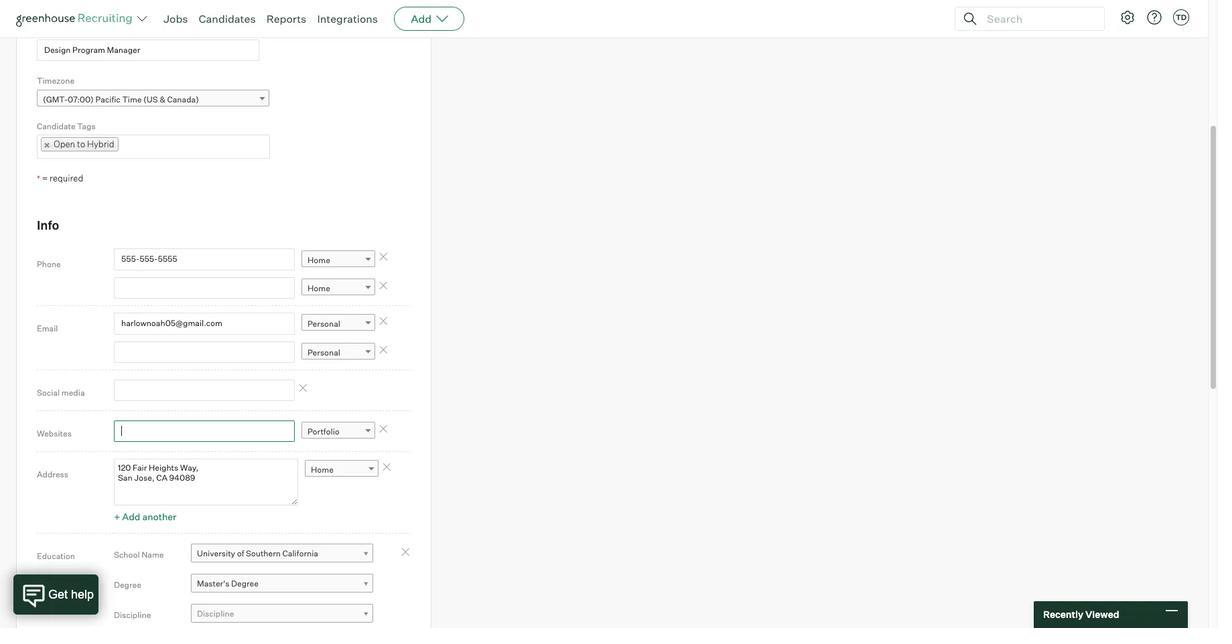 Task type: locate. For each thing, give the bounding box(es) containing it.
home
[[308, 255, 330, 265], [308, 284, 330, 294], [311, 465, 334, 475]]

master's
[[197, 579, 230, 589]]

open
[[54, 139, 75, 150]]

add
[[411, 12, 432, 25], [122, 511, 140, 523]]

1 personal link from the top
[[302, 315, 375, 334]]

+
[[114, 511, 120, 523]]

0 vertical spatial personal link
[[302, 315, 375, 334]]

(gmt-07:00) pacific time (us & canada)
[[43, 94, 199, 104]]

0 vertical spatial personal
[[308, 319, 341, 329]]

university
[[197, 549, 235, 559]]

1 personal from the top
[[308, 319, 341, 329]]

+ add another link
[[114, 511, 177, 523]]

1 horizontal spatial discipline
[[197, 609, 234, 619]]

another
[[142, 511, 177, 523]]

0 vertical spatial home link
[[302, 250, 375, 270]]

email
[[37, 324, 58, 334]]

degree
[[231, 579, 259, 589], [114, 581, 141, 591]]

1 vertical spatial home link
[[302, 279, 375, 298]]

school name
[[114, 551, 164, 561]]

info
[[37, 218, 59, 232]]

recently
[[1044, 609, 1084, 621]]

None text field
[[37, 0, 259, 11], [114, 277, 295, 299], [114, 380, 295, 402], [37, 0, 259, 11], [114, 277, 295, 299], [114, 380, 295, 402]]

discipline
[[197, 609, 234, 619], [114, 611, 151, 621]]

current title
[[37, 26, 85, 36]]

configure image
[[1120, 9, 1136, 25]]

jobs
[[164, 12, 188, 25]]

07:00)
[[68, 94, 94, 104]]

home for address
[[311, 465, 334, 475]]

candidates link
[[199, 12, 256, 25]]

personal
[[308, 319, 341, 329], [308, 348, 341, 358]]

required
[[50, 173, 83, 184]]

(gmt-
[[43, 94, 68, 104]]

1 horizontal spatial degree
[[231, 579, 259, 589]]

open to hybrid
[[54, 139, 114, 150]]

0 horizontal spatial add
[[122, 511, 140, 523]]

viewed
[[1086, 609, 1120, 621]]

phone
[[37, 260, 61, 270]]

discipline down master's at the left bottom
[[197, 609, 234, 619]]

reports
[[267, 12, 307, 25]]

greenhouse recruiting image
[[16, 11, 137, 27]]

integrations link
[[317, 12, 378, 25]]

=
[[42, 173, 48, 184]]

discipline down school
[[114, 611, 151, 621]]

home link
[[302, 250, 375, 270], [302, 279, 375, 298], [305, 461, 379, 480]]

2 vertical spatial home
[[311, 465, 334, 475]]

name
[[142, 551, 164, 561]]

None text field
[[37, 39, 259, 61], [118, 136, 132, 158], [114, 249, 295, 271], [114, 313, 295, 335], [114, 342, 295, 363], [114, 421, 295, 442], [114, 459, 298, 506], [37, 39, 259, 61], [118, 136, 132, 158], [114, 249, 295, 271], [114, 313, 295, 335], [114, 342, 295, 363], [114, 421, 295, 442], [114, 459, 298, 506]]

1 vertical spatial personal
[[308, 348, 341, 358]]

university of southern california
[[197, 549, 318, 559]]

recently viewed
[[1044, 609, 1120, 621]]

hybrid
[[87, 139, 114, 150]]

degree down school
[[114, 581, 141, 591]]

discipline inside discipline link
[[197, 609, 234, 619]]

reports link
[[267, 12, 307, 25]]

0 vertical spatial add
[[411, 12, 432, 25]]

personal link
[[302, 315, 375, 334], [302, 343, 375, 362]]

master's degree
[[197, 579, 259, 589]]

1 horizontal spatial add
[[411, 12, 432, 25]]

southern
[[246, 549, 281, 559]]

2 vertical spatial home link
[[305, 461, 379, 480]]

master's degree link
[[191, 574, 373, 594]]

1 vertical spatial personal link
[[302, 343, 375, 362]]

websites
[[37, 429, 72, 439]]

degree down of
[[231, 579, 259, 589]]

td button
[[1171, 7, 1192, 28]]

0 vertical spatial home
[[308, 255, 330, 265]]

address
[[37, 470, 68, 480]]

school
[[114, 551, 140, 561]]



Task type: describe. For each thing, give the bounding box(es) containing it.
1 vertical spatial add
[[122, 511, 140, 523]]

portfolio link
[[302, 422, 375, 442]]

candidate tags
[[37, 121, 96, 131]]

university of southern california link
[[191, 544, 373, 564]]

tags
[[77, 121, 96, 131]]

td
[[1176, 13, 1187, 22]]

* = required
[[37, 173, 83, 184]]

time
[[122, 94, 142, 104]]

1 vertical spatial home
[[308, 284, 330, 294]]

social
[[37, 388, 60, 398]]

(gmt-07:00) pacific time (us & canada) link
[[37, 90, 269, 109]]

2 personal from the top
[[308, 348, 341, 358]]

(us
[[143, 94, 158, 104]]

degree inside the master's degree link
[[231, 579, 259, 589]]

canada)
[[167, 94, 199, 104]]

media
[[62, 388, 85, 398]]

california
[[283, 549, 318, 559]]

2 personal link from the top
[[302, 343, 375, 362]]

add button
[[394, 7, 465, 31]]

home link for address
[[305, 461, 379, 480]]

home link for phone
[[302, 250, 375, 270]]

td button
[[1174, 9, 1190, 25]]

&
[[160, 94, 166, 104]]

candidate
[[37, 121, 76, 131]]

Search text field
[[984, 9, 1093, 28]]

candidates
[[199, 12, 256, 25]]

to
[[77, 139, 85, 150]]

discipline link
[[191, 604, 373, 624]]

current
[[37, 26, 66, 36]]

0 horizontal spatial discipline
[[114, 611, 151, 621]]

of
[[237, 549, 244, 559]]

pacific
[[95, 94, 121, 104]]

jobs link
[[164, 12, 188, 25]]

0 horizontal spatial degree
[[114, 581, 141, 591]]

title
[[67, 26, 85, 36]]

add inside add 'popup button'
[[411, 12, 432, 25]]

+ add another
[[114, 511, 177, 523]]

education
[[37, 552, 75, 562]]

social media
[[37, 388, 85, 398]]

home for phone
[[308, 255, 330, 265]]

portfolio
[[308, 427, 340, 437]]

timezone
[[37, 76, 74, 86]]

*
[[37, 174, 40, 184]]

integrations
[[317, 12, 378, 25]]



Task type: vqa. For each thing, say whether or not it's contained in the screenshot.
The Social
yes



